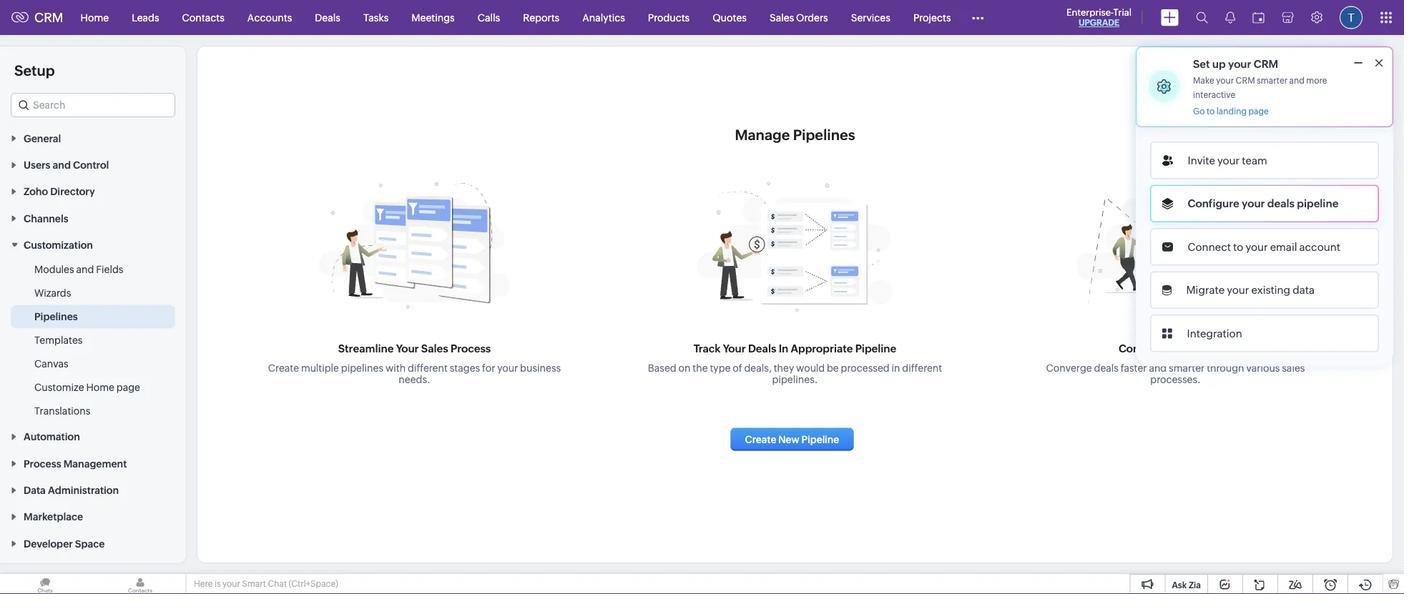 Task type: describe. For each thing, give the bounding box(es) containing it.
for
[[482, 362, 495, 374]]

general button
[[0, 124, 186, 151]]

services link
[[840, 0, 902, 35]]

upgrade
[[1079, 18, 1119, 28]]

ask zia
[[1172, 580, 1201, 590]]

marketplace
[[24, 511, 83, 523]]

create inside streamline your sales process create multiple pipelines with different stages for your business needs.
[[268, 362, 299, 374]]

manage pipelines
[[735, 127, 855, 143]]

1 vertical spatial in
[[892, 362, 900, 374]]

quotes link
[[701, 0, 758, 35]]

would
[[796, 362, 825, 374]]

type
[[710, 362, 731, 374]]

be
[[827, 362, 839, 374]]

0 horizontal spatial in
[[779, 343, 788, 355]]

deals left processes.
[[1094, 362, 1119, 374]]

data administration button
[[0, 477, 186, 503]]

templates link
[[34, 333, 83, 347]]

create new pipeline button
[[731, 428, 854, 451]]

appropriate
[[791, 343, 853, 355]]

products
[[648, 12, 690, 23]]

contacts link
[[171, 0, 236, 35]]

process management button
[[0, 450, 186, 477]]

home inside customize home page link
[[86, 382, 114, 393]]

configure
[[1188, 197, 1239, 210]]

Search text field
[[11, 94, 175, 117]]

developer
[[24, 538, 73, 550]]

deals
[[315, 12, 340, 23]]

signals element
[[1217, 0, 1244, 35]]

they
[[774, 362, 794, 374]]

channels button
[[0, 205, 186, 231]]

tasks link
[[352, 0, 400, 35]]

sales
[[770, 12, 794, 23]]

configure your deals pipeline
[[1188, 197, 1339, 210]]

data
[[1293, 284, 1315, 296]]

1 vertical spatial to
[[1233, 241, 1243, 253]]

leads
[[132, 12, 159, 23]]

new
[[778, 434, 799, 445]]

modules
[[34, 264, 74, 275]]

developer space button
[[0, 530, 186, 557]]

track
[[694, 343, 721, 355]]

1 vertical spatial crm
[[1254, 58, 1278, 70]]

developer space
[[24, 538, 105, 550]]

Other Modules field
[[962, 6, 993, 29]]

processed
[[841, 362, 890, 374]]

crm link
[[11, 10, 63, 25]]

profile element
[[1331, 0, 1371, 35]]

create inside button
[[745, 434, 776, 445]]

1 vertical spatial converge
[[1046, 362, 1092, 374]]

and inside customization region
[[76, 264, 94, 275]]

pipelines.
[[772, 374, 818, 385]]

search image
[[1196, 11, 1208, 24]]

smarter for your
[[1257, 76, 1288, 85]]

calls
[[478, 12, 500, 23]]

landing
[[1217, 107, 1247, 116]]

home inside home link
[[81, 12, 109, 23]]

chats image
[[0, 574, 90, 594]]

the
[[693, 362, 708, 374]]

trial
[[1113, 7, 1132, 18]]

pipeline
[[801, 434, 839, 445]]

your up with
[[396, 343, 419, 355]]

users and control button
[[0, 151, 186, 178]]

customize home page link
[[34, 380, 140, 395]]

deals link
[[303, 0, 352, 35]]

translations link
[[34, 404, 90, 418]]

leads link
[[120, 0, 171, 35]]

process
[[24, 458, 61, 469]]

on
[[678, 362, 691, 374]]

contacts
[[182, 12, 224, 23]]

administration
[[48, 485, 119, 496]]

your right is
[[222, 579, 240, 589]]

fields
[[96, 264, 123, 275]]

sales inside streamline your sales process create multiple pipelines with different stages for your business needs.
[[421, 343, 448, 355]]

process management
[[24, 458, 127, 469]]

set
[[1193, 58, 1210, 70]]

connect to your email account
[[1188, 241, 1341, 253]]

your right "for"
[[497, 362, 518, 374]]

chat
[[268, 579, 287, 589]]

business
[[520, 362, 561, 374]]

stages
[[450, 362, 480, 374]]

enterprise-
[[1066, 7, 1113, 18]]

calendar image
[[1252, 12, 1265, 23]]

automation button
[[0, 423, 186, 450]]

1 horizontal spatial pipelines
[[793, 127, 855, 143]]

zoho
[[24, 186, 48, 197]]

migrate your existing data
[[1186, 284, 1315, 296]]

account
[[1299, 241, 1341, 253]]

connect
[[1188, 241, 1231, 253]]

data administration
[[24, 485, 119, 496]]

modules and fields link
[[34, 262, 123, 277]]

setup
[[14, 62, 55, 79]]



Task type: vqa. For each thing, say whether or not it's contained in the screenshot.
Orders
yes



Task type: locate. For each thing, give the bounding box(es) containing it.
and left fields
[[76, 264, 94, 275]]

1 horizontal spatial different
[[902, 362, 942, 374]]

deals,
[[744, 362, 772, 374]]

crm
[[34, 10, 63, 25], [1254, 58, 1278, 70], [1236, 76, 1255, 85]]

create left multiple
[[268, 362, 299, 374]]

pipeline up account
[[1297, 197, 1339, 210]]

email
[[1270, 241, 1297, 253]]

0 horizontal spatial converge
[[1046, 362, 1092, 374]]

faster left processes.
[[1121, 362, 1147, 374]]

0 vertical spatial in
[[779, 343, 788, 355]]

page up automation dropdown button
[[116, 382, 140, 393]]

smart
[[242, 579, 266, 589]]

0 vertical spatial to
[[1207, 107, 1215, 116]]

sales right various
[[1282, 362, 1305, 374]]

pipeline up processed on the bottom of the page
[[855, 343, 896, 355]]

1 vertical spatial pipeline
[[855, 343, 896, 355]]

(ctrl+space)
[[289, 579, 338, 589]]

directory
[[50, 186, 95, 197]]

of
[[733, 362, 742, 374]]

different
[[408, 362, 448, 374], [902, 362, 942, 374]]

team
[[1242, 154, 1267, 167]]

needs.
[[399, 374, 430, 385]]

up
[[1212, 58, 1226, 70]]

2 vertical spatial crm
[[1236, 76, 1255, 85]]

meetings link
[[400, 0, 466, 35]]

1 horizontal spatial create
[[745, 434, 776, 445]]

0 horizontal spatial to
[[1207, 107, 1215, 116]]

channels
[[24, 213, 68, 224]]

streamline your sales process create multiple pipelines with different stages for your business needs.
[[268, 343, 561, 385]]

create menu element
[[1152, 0, 1187, 35]]

sales inside converge deals faster converge deals faster and smarter through various sales processes.
[[1282, 362, 1305, 374]]

home left leads link
[[81, 12, 109, 23]]

analytics link
[[571, 0, 636, 35]]

1 horizontal spatial faster
[[1201, 343, 1232, 355]]

0 vertical spatial create
[[268, 362, 299, 374]]

0 vertical spatial converge
[[1119, 343, 1168, 355]]

create menu image
[[1161, 9, 1179, 26]]

your left email at the top right of the page
[[1246, 241, 1268, 253]]

track your deals in appropriate pipeline based on the type of deals, they would be processed in different pipelines.
[[648, 343, 942, 385]]

1 horizontal spatial sales
[[1282, 362, 1305, 374]]

various
[[1246, 362, 1280, 374]]

zoho directory button
[[0, 178, 186, 205]]

create left "new"
[[745, 434, 776, 445]]

interactive
[[1193, 90, 1235, 100]]

deals up the deals,
[[748, 343, 776, 355]]

0 horizontal spatial page
[[116, 382, 140, 393]]

meetings
[[411, 12, 455, 23]]

invite
[[1188, 154, 1215, 167]]

converge
[[1119, 343, 1168, 355], [1046, 362, 1092, 374]]

home link
[[69, 0, 120, 35]]

through
[[1207, 362, 1244, 374]]

0 horizontal spatial pipeline
[[855, 343, 896, 355]]

customization
[[24, 239, 93, 251]]

pipelines inside customization region
[[34, 311, 78, 322]]

customization region
[[0, 258, 186, 423]]

crm up landing
[[1236, 76, 1255, 85]]

1 vertical spatial pipelines
[[34, 311, 78, 322]]

users
[[24, 159, 50, 171]]

1 horizontal spatial to
[[1233, 241, 1243, 253]]

accounts
[[247, 12, 292, 23]]

1 vertical spatial faster
[[1121, 362, 1147, 374]]

invite your team
[[1188, 154, 1267, 167]]

users and control
[[24, 159, 109, 171]]

sales left the process
[[421, 343, 448, 355]]

1 vertical spatial page
[[116, 382, 140, 393]]

smarter inside converge deals faster converge deals faster and smarter through various sales processes.
[[1169, 362, 1205, 374]]

pipelines up templates link
[[34, 311, 78, 322]]

different inside streamline your sales process create multiple pipelines with different stages for your business needs.
[[408, 362, 448, 374]]

1 horizontal spatial page
[[1248, 107, 1269, 116]]

page inside customization region
[[116, 382, 140, 393]]

data
[[24, 485, 46, 496]]

page inside set up your crm make your crm smarter and more interactive go to landing page
[[1248, 107, 1269, 116]]

0 vertical spatial crm
[[34, 10, 63, 25]]

0 horizontal spatial different
[[408, 362, 448, 374]]

1 horizontal spatial smarter
[[1257, 76, 1288, 85]]

0 vertical spatial smarter
[[1257, 76, 1288, 85]]

smarter inside set up your crm make your crm smarter and more interactive go to landing page
[[1257, 76, 1288, 85]]

smarter for faster
[[1169, 362, 1205, 374]]

deals up processes.
[[1171, 343, 1199, 355]]

streamline
[[338, 343, 394, 355]]

translations
[[34, 405, 90, 417]]

quotes
[[713, 12, 747, 23]]

smarter left the more
[[1257, 76, 1288, 85]]

None field
[[11, 93, 175, 117]]

crm left home link
[[34, 10, 63, 25]]

your right migrate
[[1227, 284, 1249, 296]]

set up your crm make your crm smarter and more interactive go to landing page
[[1193, 58, 1327, 116]]

reports link
[[512, 0, 571, 35]]

automation
[[24, 431, 80, 443]]

signals image
[[1225, 11, 1235, 24]]

deals up email at the top right of the page
[[1267, 197, 1295, 210]]

services
[[851, 12, 890, 23]]

make
[[1193, 76, 1214, 85]]

0 horizontal spatial pipelines
[[34, 311, 78, 322]]

wizards link
[[34, 286, 71, 300]]

templates
[[34, 335, 83, 346]]

process
[[451, 343, 491, 355]]

0 horizontal spatial smarter
[[1169, 362, 1205, 374]]

different right processed on the bottom of the page
[[902, 362, 942, 374]]

smarter
[[1257, 76, 1288, 85], [1169, 362, 1205, 374]]

ask
[[1172, 580, 1187, 590]]

your right configure
[[1242, 197, 1265, 210]]

projects link
[[902, 0, 962, 35]]

to right connect
[[1233, 241, 1243, 253]]

pipeline inside 'track your deals in appropriate pipeline based on the type of deals, they would be processed in different pipelines.'
[[855, 343, 896, 355]]

customize
[[34, 382, 84, 393]]

calls link
[[466, 0, 512, 35]]

crm down calendar "icon"
[[1254, 58, 1278, 70]]

1 horizontal spatial converge
[[1119, 343, 1168, 355]]

canvas link
[[34, 357, 68, 371]]

faster down the integration
[[1201, 343, 1232, 355]]

profile image
[[1340, 6, 1363, 29]]

to right go
[[1207, 107, 1215, 116]]

control
[[73, 159, 109, 171]]

space
[[75, 538, 105, 550]]

0 vertical spatial pipelines
[[793, 127, 855, 143]]

modules and fields
[[34, 264, 123, 275]]

integration
[[1187, 327, 1242, 340]]

and inside set up your crm make your crm smarter and more interactive go to landing page
[[1289, 76, 1305, 85]]

pipelines
[[793, 127, 855, 143], [34, 311, 78, 322]]

1 vertical spatial smarter
[[1169, 362, 1205, 374]]

your inside 'track your deals in appropriate pipeline based on the type of deals, they would be processed in different pipelines.'
[[723, 343, 746, 355]]

here
[[194, 579, 213, 589]]

2 different from the left
[[902, 362, 942, 374]]

smarter left through
[[1169, 362, 1205, 374]]

search element
[[1187, 0, 1217, 35]]

and inside dropdown button
[[53, 159, 71, 171]]

general
[[24, 133, 61, 144]]

0 horizontal spatial create
[[268, 362, 299, 374]]

converge deals faster converge deals faster and smarter through various sales processes.
[[1046, 343, 1305, 385]]

sales
[[421, 343, 448, 355], [1282, 362, 1305, 374]]

pipelines right manage at the top of page
[[793, 127, 855, 143]]

1 vertical spatial sales
[[1282, 362, 1305, 374]]

create new pipeline
[[745, 434, 839, 445]]

0 vertical spatial faster
[[1201, 343, 1232, 355]]

contacts image
[[95, 574, 185, 594]]

here is your smart chat (ctrl+space)
[[194, 579, 338, 589]]

home right customize
[[86, 382, 114, 393]]

different inside 'track your deals in appropriate pipeline based on the type of deals, they would be processed in different pipelines.'
[[902, 362, 942, 374]]

your up of
[[723, 343, 746, 355]]

page right landing
[[1248, 107, 1269, 116]]

0 vertical spatial pipeline
[[1297, 197, 1339, 210]]

and inside converge deals faster converge deals faster and smarter through various sales processes.
[[1149, 362, 1167, 374]]

go
[[1193, 107, 1205, 116]]

0 horizontal spatial faster
[[1121, 362, 1147, 374]]

products link
[[636, 0, 701, 35]]

your down up
[[1216, 76, 1234, 85]]

in
[[779, 343, 788, 355], [892, 362, 900, 374]]

existing
[[1251, 284, 1290, 296]]

sales orders link
[[758, 0, 840, 35]]

1 horizontal spatial in
[[892, 362, 900, 374]]

0 horizontal spatial sales
[[421, 343, 448, 355]]

1 vertical spatial home
[[86, 382, 114, 393]]

in up they on the right of page
[[779, 343, 788, 355]]

1 different from the left
[[408, 362, 448, 374]]

your right up
[[1228, 58, 1251, 70]]

projects
[[913, 12, 951, 23]]

pipelines
[[341, 362, 383, 374]]

and right users on the left
[[53, 159, 71, 171]]

customization button
[[0, 231, 186, 258]]

to inside set up your crm make your crm smarter and more interactive go to landing page
[[1207, 107, 1215, 116]]

create
[[268, 362, 299, 374], [745, 434, 776, 445]]

0 vertical spatial page
[[1248, 107, 1269, 116]]

go to landing page link
[[1193, 107, 1269, 117]]

and left through
[[1149, 362, 1167, 374]]

1 vertical spatial create
[[745, 434, 776, 445]]

with
[[385, 362, 406, 374]]

sales orders
[[770, 12, 828, 23]]

1 horizontal spatial pipeline
[[1297, 197, 1339, 210]]

different right with
[[408, 362, 448, 374]]

0 vertical spatial sales
[[421, 343, 448, 355]]

0 vertical spatial home
[[81, 12, 109, 23]]

in right processed on the bottom of the page
[[892, 362, 900, 374]]

your left team
[[1217, 154, 1240, 167]]

manage
[[735, 127, 790, 143]]

multiple
[[301, 362, 339, 374]]

deals inside 'track your deals in appropriate pipeline based on the type of deals, they would be processed in different pipelines.'
[[748, 343, 776, 355]]

and left the more
[[1289, 76, 1305, 85]]



